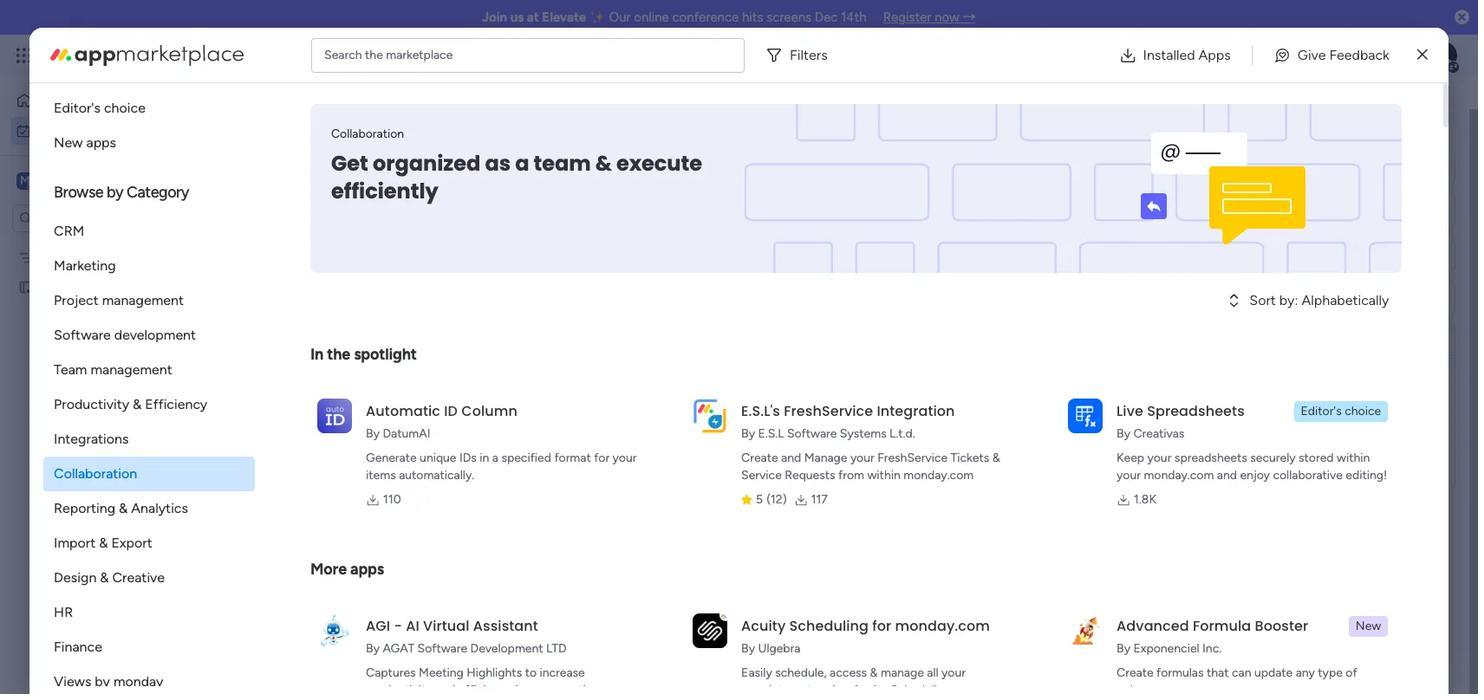 Task type: vqa. For each thing, say whether or not it's contained in the screenshot.
nik
no



Task type: describe. For each thing, give the bounding box(es) containing it.
people
[[1321, 124, 1359, 139]]

my for my work
[[38, 123, 55, 137]]

keep your spreadsheets securely stored within your monday.com and enjoy collaborative editing!
[[1117, 451, 1387, 483]]

now
[[935, 10, 959, 25]]

a for team
[[515, 149, 529, 178]]

column.
[[1117, 683, 1159, 694]]

filters button
[[759, 38, 841, 72]]

collaboration get organized as a team & execute efficiently
[[331, 127, 702, 205]]

reporting
[[54, 500, 115, 517]]

14th
[[841, 10, 867, 25]]

customize for customize my work
[[1158, 88, 1232, 107]]

installed
[[1143, 46, 1195, 63]]

first for the first board group
[[1155, 404, 1178, 419]]

0 vertical spatial monday
[[77, 45, 137, 65]]

new for new apps
[[54, 134, 83, 151]]

enjoy
[[1240, 468, 1270, 483]]

give feedback link
[[1259, 38, 1403, 72]]

monday work management
[[77, 45, 269, 65]]

agi - ai virtual assistant by agat software development ltd
[[366, 616, 567, 656]]

first inside list box
[[41, 280, 64, 294]]

views
[[54, 674, 91, 690]]

project
[[54, 292, 99, 309]]

m
[[20, 173, 30, 188]]

give feedback
[[1298, 46, 1390, 63]]

/ down spotlight at the left of the page
[[372, 372, 380, 394]]

inc.
[[1202, 642, 1222, 656]]

board
[[60, 250, 92, 265]]

using
[[820, 683, 849, 694]]

development
[[114, 327, 196, 343]]

ai
[[406, 616, 419, 636]]

my for my work
[[260, 101, 300, 140]]

item 1
[[282, 251, 315, 266]]

the for spotlight
[[327, 345, 350, 364]]

week for this
[[328, 372, 368, 394]]

software development
[[54, 327, 196, 343]]

work for monday
[[140, 45, 171, 65]]

first board for first board link
[[725, 252, 783, 267]]

acuity inside 'easily schedule, access & manage all your appointments using acuity scheduling.'
[[852, 683, 887, 694]]

app logo image for acuity scheduling for monday.com
[[693, 614, 727, 648]]

and inside captures meeting highlights to increase productivity and efficiency in your meetings.
[[435, 683, 455, 694]]

securely
[[1250, 451, 1296, 466]]

117
[[811, 492, 828, 507]]

the for boards,
[[1186, 124, 1204, 139]]

team
[[534, 149, 591, 178]]

update
[[1254, 666, 1293, 681]]

from
[[838, 468, 864, 483]]

join
[[482, 10, 507, 25]]

/ down automatic
[[375, 434, 384, 456]]

installed apps
[[1143, 46, 1231, 63]]

plans
[[327, 48, 356, 62]]

in inside generate unique ids in a specified format for your items automatically.
[[480, 451, 489, 466]]

a inside main content
[[358, 559, 368, 581]]

1 horizontal spatial people
[[1151, 160, 1188, 175]]

without a date /
[[292, 559, 425, 581]]

apps for new apps
[[86, 134, 116, 151]]

collaboration for collaboration get organized as a team & execute efficiently
[[331, 127, 404, 141]]

hide done items
[[457, 145, 546, 160]]

design
[[54, 570, 97, 586]]

date
[[372, 559, 409, 581]]

finance
[[54, 639, 102, 655]]

customize button
[[553, 139, 646, 166]]

feedback
[[1329, 46, 1390, 63]]

acuity inside acuity scheduling for monday.com by ulgebra
[[741, 616, 786, 636]]

0 horizontal spatial 0
[[347, 502, 355, 517]]

elevate
[[542, 10, 586, 25]]

see
[[1430, 124, 1448, 139]]

shareable board image
[[18, 279, 35, 295]]

selection
[[1189, 437, 1238, 452]]

working on it
[[1299, 251, 1372, 266]]

first board group
[[1151, 402, 1441, 462]]

app logo image left live
[[1068, 399, 1103, 433]]

in the spotlight
[[310, 345, 417, 364]]

systems
[[840, 427, 887, 441]]

creative
[[112, 570, 165, 586]]

live spreadsheets
[[1117, 401, 1245, 421]]

software inside e.s.l's freshservice integration by e.s.l software systems l.t.d.
[[787, 427, 837, 441]]

5 (12)
[[756, 492, 787, 507]]

by creativas
[[1117, 427, 1185, 441]]

by down advanced
[[1117, 642, 1130, 656]]

110
[[383, 492, 401, 507]]

you'd
[[1362, 124, 1391, 139]]

project management
[[54, 292, 184, 309]]

get
[[331, 149, 368, 178]]

and left people
[[1298, 124, 1319, 139]]

select product image
[[16, 47, 33, 64]]

your inside 'easily schedule, access & manage all your appointments using acuity scheduling.'
[[942, 666, 966, 681]]

week for next
[[331, 434, 371, 456]]

no
[[1169, 437, 1186, 452]]

monday.com inside acuity scheduling for monday.com by ulgebra
[[895, 616, 990, 636]]

new apps
[[54, 134, 116, 151]]

create and manage your freshservice tickets & service requests from within monday.com
[[741, 451, 1000, 483]]

inbox image
[[1212, 47, 1229, 64]]

apps image
[[1288, 47, 1306, 64]]

export
[[111, 535, 152, 551]]

that
[[1207, 666, 1229, 681]]

no selection
[[1169, 437, 1238, 452]]

next
[[292, 434, 327, 456]]

your down keep
[[1117, 468, 1141, 483]]

0 vertical spatial editor's choice
[[54, 100, 146, 116]]

on
[[1347, 251, 1361, 266]]

notifications image
[[1174, 47, 1191, 64]]

0 horizontal spatial software
[[54, 327, 111, 343]]

app logo image for e.s.l's freshservice integration
[[693, 399, 727, 433]]

group for group title
[[928, 253, 959, 266]]

ltd
[[546, 642, 567, 656]]

captures meeting highlights to increase productivity and efficiency in your meetings.
[[366, 666, 608, 694]]

execute
[[617, 149, 702, 178]]

board inside list box
[[67, 280, 99, 294]]

e.s.l's
[[741, 401, 780, 421]]

first board inside list box
[[41, 280, 99, 294]]

specified
[[501, 451, 551, 466]]

by:
[[1279, 292, 1298, 309]]

& up export
[[119, 500, 128, 517]]

date
[[1202, 215, 1227, 230]]

items inside generate unique ids in a specified format for your items automatically.
[[366, 468, 396, 483]]

1 vertical spatial choice
[[1345, 404, 1381, 419]]

customize my work
[[1158, 88, 1294, 107]]

1 vertical spatial editor's choice
[[1301, 404, 1381, 419]]

by down live
[[1117, 427, 1130, 441]]

apps marketplace image
[[50, 45, 244, 65]]

0 horizontal spatial editor's
[[54, 100, 101, 116]]

datumai
[[383, 427, 430, 441]]

app logo image for agi - ai virtual assistant
[[317, 614, 352, 648]]

my inside main content
[[1235, 88, 1255, 107]]

customize for customize
[[581, 145, 639, 160]]

0 horizontal spatial choice
[[104, 100, 146, 116]]

register
[[883, 10, 931, 25]]

group for group
[[955, 215, 989, 230]]

alphabetically
[[1302, 292, 1389, 309]]

new for new
[[1356, 619, 1381, 634]]

for inside generate unique ids in a specified format for your items automatically.
[[594, 451, 610, 466]]

schedule,
[[775, 666, 827, 681]]

software inside agi - ai virtual assistant by agat software development ltd
[[418, 642, 467, 656]]

working
[[1299, 251, 1344, 266]]



Task type: locate. For each thing, give the bounding box(es) containing it.
1 vertical spatial first
[[41, 280, 64, 294]]

us
[[510, 10, 524, 25]]

Filter dashboard by text search field
[[256, 139, 419, 166]]

choice up my work button at the left top of page
[[104, 100, 146, 116]]

& inside collaboration get organized as a team & execute efficiently
[[596, 149, 612, 178]]

0 horizontal spatial to
[[525, 666, 537, 681]]

workspace selection element
[[16, 170, 145, 193]]

team
[[54, 362, 87, 378]]

0 vertical spatial 0
[[388, 440, 395, 454]]

and down spreadsheets
[[1217, 468, 1237, 483]]

0 horizontal spatial first
[[41, 280, 64, 294]]

0 horizontal spatial editor's choice
[[54, 100, 146, 116]]

items
[[516, 145, 546, 160], [398, 440, 428, 454], [366, 468, 396, 483], [358, 502, 388, 517]]

1 vertical spatial apps
[[350, 560, 384, 579]]

marketing
[[54, 257, 116, 274]]

1 horizontal spatial a
[[492, 451, 498, 466]]

appointments
[[741, 683, 817, 694]]

in right ids at the left bottom
[[480, 451, 489, 466]]

0 left the 110
[[347, 502, 355, 517]]

status down boards
[[1151, 247, 1186, 261]]

people left boards
[[1083, 215, 1120, 230]]

0 horizontal spatial apps
[[86, 134, 116, 151]]

1 vertical spatial column
[[461, 401, 518, 421]]

in inside captures meeting highlights to increase productivity and efficiency in your meetings.
[[515, 683, 525, 694]]

week right the next
[[331, 434, 371, 456]]

acuity up ulgebra in the bottom right of the page
[[741, 616, 786, 636]]

by up search in workspace field on the top left
[[107, 183, 123, 202]]

freshservice inside create and manage your freshservice tickets & service requests from within monday.com
[[878, 451, 948, 466]]

0 horizontal spatial work
[[58, 123, 84, 137]]

1 horizontal spatial acuity
[[852, 683, 887, 694]]

formula
[[1193, 616, 1251, 636]]

hr
[[54, 604, 73, 621]]

0 vertical spatial people
[[1151, 160, 1188, 175]]

0 vertical spatial by
[[107, 183, 123, 202]]

easily
[[741, 666, 772, 681]]

list box containing my board
[[0, 239, 221, 536]]

0 vertical spatial choice
[[104, 100, 146, 116]]

2 horizontal spatial a
[[515, 149, 529, 178]]

choose the boards, columns and people you'd like to see
[[1141, 124, 1448, 139]]

column inside the automatic id column by datumai
[[461, 401, 518, 421]]

0 horizontal spatial acuity
[[741, 616, 786, 636]]

option
[[0, 242, 221, 245]]

0 horizontal spatial status
[[1151, 247, 1186, 261]]

my up boards,
[[1235, 88, 1255, 107]]

editor's
[[54, 100, 101, 116], [1301, 404, 1342, 419]]

1 horizontal spatial software
[[418, 642, 467, 656]]

0 vertical spatial freshservice
[[784, 401, 873, 421]]

1 vertical spatial create
[[1117, 666, 1154, 681]]

design & creative
[[54, 570, 165, 586]]

boards,
[[1207, 124, 1247, 139]]

items inside next week / 0 items
[[398, 440, 428, 454]]

0 vertical spatial new
[[54, 134, 83, 151]]

0 vertical spatial create
[[741, 451, 778, 466]]

acuity scheduling for monday.com by ulgebra
[[741, 616, 990, 656]]

0 vertical spatial management
[[175, 45, 269, 65]]

the inside main content
[[1186, 124, 1204, 139]]

status up working on it
[[1318, 215, 1354, 230]]

next week / 0 items
[[292, 434, 428, 456]]

workspace
[[74, 172, 142, 189]]

monday.com inside create and manage your freshservice tickets & service requests from within monday.com
[[904, 468, 974, 483]]

column inside main content
[[1189, 247, 1232, 261]]

a left the date
[[358, 559, 368, 581]]

0 vertical spatial first
[[725, 252, 748, 267]]

0 horizontal spatial in
[[480, 451, 489, 466]]

your inside generate unique ids in a specified format for your items automatically.
[[613, 451, 637, 466]]

0 vertical spatial a
[[515, 149, 529, 178]]

help image
[[1369, 47, 1386, 64]]

search image
[[398, 146, 412, 160]]

column right id
[[461, 401, 518, 421]]

1 horizontal spatial first
[[725, 252, 748, 267]]

monday.com down the tickets
[[904, 468, 974, 483]]

and down meeting
[[435, 683, 455, 694]]

1 horizontal spatial 0
[[388, 440, 395, 454]]

app logo image down this week /
[[317, 399, 352, 433]]

my for my board
[[41, 250, 57, 265]]

this week /
[[292, 372, 385, 394]]

e.s.l
[[758, 427, 784, 441]]

my down see plans button
[[260, 101, 300, 140]]

app logo image left e.s.l's
[[693, 399, 727, 433]]

& left efficiency
[[133, 396, 142, 413]]

monday up home button
[[77, 45, 137, 65]]

1 horizontal spatial the
[[365, 47, 383, 62]]

apps
[[86, 134, 116, 151], [350, 560, 384, 579]]

by right views
[[95, 674, 110, 690]]

0 horizontal spatial create
[[741, 451, 778, 466]]

create for create formulas that can update any type of column.
[[1117, 666, 1154, 681]]

to left increase
[[525, 666, 537, 681]]

formulas
[[1157, 666, 1204, 681]]

spreadsheets
[[1147, 401, 1245, 421]]

sort by: alphabetically button
[[1220, 287, 1402, 315]]

new up help
[[1356, 619, 1381, 634]]

0 horizontal spatial collaboration
[[54, 466, 137, 482]]

0 vertical spatial collaboration
[[331, 127, 404, 141]]

collaboration inside collaboration get organized as a team & execute efficiently
[[331, 127, 404, 141]]

banner logo image
[[1064, 104, 1381, 273]]

1 horizontal spatial editor's
[[1301, 404, 1342, 419]]

create inside create formulas that can update any type of column.
[[1117, 666, 1154, 681]]

2 vertical spatial a
[[358, 559, 368, 581]]

1 horizontal spatial new
[[1356, 619, 1381, 634]]

for inside acuity scheduling for monday.com by ulgebra
[[872, 616, 891, 636]]

browse by category
[[54, 183, 189, 202]]

0 vertical spatial status
[[1318, 215, 1354, 230]]

by exponenciel inc.
[[1117, 642, 1222, 656]]

format
[[554, 451, 591, 466]]

your up from on the bottom right of page
[[850, 451, 875, 466]]

priority
[[1438, 215, 1477, 230]]

software down 'virtual'
[[418, 642, 467, 656]]

the right search
[[365, 47, 383, 62]]

0 vertical spatial column
[[1189, 247, 1232, 261]]

by inside the automatic id column by datumai
[[366, 427, 380, 441]]

app logo image left ulgebra in the bottom right of the page
[[693, 614, 727, 648]]

1 horizontal spatial create
[[1117, 666, 1154, 681]]

editor's choice up stored
[[1301, 404, 1381, 419]]

my inside button
[[38, 123, 55, 137]]

my work button
[[10, 117, 186, 144]]

import & export
[[54, 535, 152, 551]]

register now →
[[883, 10, 976, 25]]

1.8k
[[1134, 492, 1156, 507]]

for up manage
[[872, 616, 891, 636]]

app logo image left agi
[[317, 614, 352, 648]]

work inside button
[[58, 123, 84, 137]]

1 horizontal spatial status
[[1318, 215, 1354, 230]]

1
[[310, 251, 315, 266]]

0 vertical spatial first board
[[725, 252, 783, 267]]

1 horizontal spatial column
[[1189, 247, 1232, 261]]

like
[[1394, 124, 1412, 139]]

integration
[[877, 401, 955, 421]]

and up 'requests'
[[781, 451, 801, 466]]

workspace image
[[16, 171, 34, 190]]

monday.com up 'all'
[[895, 616, 990, 636]]

to right like
[[1415, 124, 1427, 139]]

your inside captures meeting highlights to increase productivity and efficiency in your meetings.
[[528, 683, 552, 694]]

our
[[609, 10, 631, 25]]

analytics
[[131, 500, 188, 517]]

1 vertical spatial new
[[1356, 619, 1381, 634]]

status column
[[1151, 247, 1232, 261]]

& right the tickets
[[992, 451, 1000, 466]]

within right from on the bottom right of page
[[867, 468, 901, 483]]

editor's up my work in the top of the page
[[54, 100, 101, 116]]

status
[[1318, 215, 1354, 230], [1151, 247, 1186, 261]]

1 horizontal spatial work
[[1259, 88, 1294, 107]]

your right "format"
[[613, 451, 637, 466]]

0 horizontal spatial work
[[307, 101, 376, 140]]

first for first board link
[[725, 252, 748, 267]]

a inside generate unique ids in a specified format for your items automatically.
[[492, 451, 498, 466]]

0 vertical spatial acuity
[[741, 616, 786, 636]]

integrations
[[54, 431, 129, 447]]

week down in the spotlight
[[328, 372, 368, 394]]

2 vertical spatial first
[[1155, 404, 1178, 419]]

2 vertical spatial first board
[[1155, 404, 1213, 419]]

columns
[[1250, 124, 1295, 139]]

monday.com inside keep your spreadsheets securely stored within your monday.com and enjoy collaborative editing!
[[1144, 468, 1214, 483]]

1 vertical spatial customize
[[581, 145, 639, 160]]

apps up 'workspace'
[[86, 134, 116, 151]]

list box
[[0, 239, 221, 536]]

collaboration for collaboration
[[54, 466, 137, 482]]

as
[[485, 149, 511, 178]]

2 vertical spatial the
[[327, 345, 350, 364]]

1 horizontal spatial apps
[[350, 560, 384, 579]]

1 image
[[1225, 36, 1241, 55]]

0 vertical spatial week
[[328, 372, 368, 394]]

1 vertical spatial for
[[872, 616, 891, 636]]

&
[[596, 149, 612, 178], [133, 396, 142, 413], [992, 451, 1000, 466], [119, 500, 128, 517], [99, 535, 108, 551], [100, 570, 109, 586], [870, 666, 878, 681]]

collaboration up get
[[331, 127, 404, 141]]

in down "highlights"
[[515, 683, 525, 694]]

1 vertical spatial within
[[867, 468, 901, 483]]

first board heading
[[1155, 402, 1213, 420]]

create up service
[[741, 451, 778, 466]]

meeting
[[419, 666, 464, 681]]

-
[[394, 616, 402, 636]]

search
[[324, 47, 362, 62]]

search the marketplace
[[324, 47, 453, 62]]

marketplace
[[386, 47, 453, 62]]

& right the access at the bottom
[[870, 666, 878, 681]]

the left boards,
[[1186, 124, 1204, 139]]

for right "format"
[[594, 451, 610, 466]]

1 vertical spatial monday
[[113, 674, 163, 690]]

management for project management
[[102, 292, 184, 309]]

choice up editing!
[[1345, 404, 1381, 419]]

✨
[[589, 10, 606, 25]]

None search field
[[256, 139, 419, 166]]

create
[[741, 451, 778, 466], [1117, 666, 1154, 681]]

1 vertical spatial status
[[1151, 247, 1186, 261]]

1 horizontal spatial freshservice
[[878, 451, 948, 466]]

within inside keep your spreadsheets securely stored within your monday.com and enjoy collaborative editing!
[[1337, 451, 1370, 466]]

a inside collaboration get organized as a team & execute efficiently
[[515, 149, 529, 178]]

management for team management
[[91, 362, 172, 378]]

work down home
[[58, 123, 84, 137]]

1 horizontal spatial collaboration
[[331, 127, 404, 141]]

status for status column
[[1151, 247, 1186, 261]]

1 vertical spatial group
[[928, 253, 959, 266]]

1 vertical spatial in
[[515, 683, 525, 694]]

crm
[[54, 223, 84, 239]]

search everything image
[[1331, 47, 1348, 64]]

0 vertical spatial to
[[1415, 124, 1427, 139]]

dapulse x slim image
[[1417, 45, 1428, 65]]

by down agi
[[366, 642, 380, 656]]

your right 'all'
[[942, 666, 966, 681]]

to inside captures meeting highlights to increase productivity and efficiency in your meetings.
[[525, 666, 537, 681]]

0 vertical spatial in
[[480, 451, 489, 466]]

1 horizontal spatial choice
[[1345, 404, 1381, 419]]

create inside create and manage your freshservice tickets & service requests from within monday.com
[[741, 451, 778, 466]]

a for specified
[[492, 451, 498, 466]]

views by monday
[[54, 674, 163, 690]]

1 vertical spatial collaboration
[[54, 466, 137, 482]]

by up easily
[[741, 642, 755, 656]]

create up column.
[[1117, 666, 1154, 681]]

customize inside button
[[581, 145, 639, 160]]

app logo image
[[317, 399, 352, 433], [693, 399, 727, 433], [1068, 399, 1103, 433], [317, 614, 352, 648], [693, 614, 727, 648], [1068, 614, 1103, 648]]

hide
[[457, 145, 483, 160]]

work for my
[[58, 123, 84, 137]]

browse
[[54, 183, 103, 202]]

0 horizontal spatial for
[[594, 451, 610, 466]]

and inside keep your spreadsheets securely stored within your monday.com and enjoy collaborative editing!
[[1217, 468, 1237, 483]]

people down choose
[[1151, 160, 1188, 175]]

keep
[[1117, 451, 1144, 466]]

0 items
[[347, 502, 388, 517]]

first board for the first board group
[[1155, 404, 1213, 419]]

to inside main content
[[1415, 124, 1427, 139]]

within inside create and manage your freshservice tickets & service requests from within monday.com
[[867, 468, 901, 483]]

scheduling.
[[890, 683, 954, 694]]

0 vertical spatial editor's
[[54, 100, 101, 116]]

1 horizontal spatial editor's choice
[[1301, 404, 1381, 419]]

0 horizontal spatial people
[[1083, 215, 1120, 230]]

& right design
[[100, 570, 109, 586]]

/ right the date
[[413, 559, 421, 581]]

hits
[[742, 10, 763, 25]]

1 vertical spatial editor's
[[1301, 404, 1342, 419]]

acuity
[[741, 616, 786, 636], [852, 683, 887, 694]]

editor's choice up my work button at the left top of page
[[54, 100, 146, 116]]

0 horizontal spatial new
[[54, 134, 83, 151]]

by inside acuity scheduling for monday.com by ulgebra
[[741, 642, 755, 656]]

& inside create and manage your freshservice tickets & service requests from within monday.com
[[992, 451, 1000, 466]]

app logo image for automatic id column
[[317, 399, 352, 433]]

work
[[1259, 88, 1294, 107], [307, 101, 376, 140]]

software up manage
[[787, 427, 837, 441]]

1 vertical spatial week
[[331, 434, 371, 456]]

easily schedule, access & manage all your appointments using acuity scheduling.
[[741, 666, 966, 694]]

group up 'title'
[[955, 215, 989, 230]]

your down creativas
[[1147, 451, 1172, 466]]

work up columns
[[1259, 88, 1294, 107]]

by inside e.s.l's freshservice integration by e.s.l software systems l.t.d.
[[741, 427, 755, 441]]

0 down automatic
[[388, 440, 395, 454]]

apps for more apps
[[350, 560, 384, 579]]

the for marketplace
[[365, 47, 383, 62]]

sort
[[1250, 292, 1276, 309]]

main content
[[230, 42, 1478, 694]]

title
[[962, 253, 984, 266]]

(12)
[[766, 492, 787, 507]]

new up main
[[54, 134, 83, 151]]

0 vertical spatial customize
[[1158, 88, 1232, 107]]

tickets
[[951, 451, 989, 466]]

and inside create and manage your freshservice tickets & service requests from within monday.com
[[781, 451, 801, 466]]

1 vertical spatial by
[[95, 674, 110, 690]]

my left board
[[41, 250, 57, 265]]

my work
[[38, 123, 84, 137]]

by for browse
[[107, 183, 123, 202]]

by left e.s.l
[[741, 427, 755, 441]]

apps right more
[[350, 560, 384, 579]]

0 vertical spatial apps
[[86, 134, 116, 151]]

app logo image left advanced
[[1068, 614, 1103, 648]]

group title
[[928, 253, 984, 266]]

work up get
[[307, 101, 376, 140]]

give
[[1298, 46, 1326, 63]]

0 horizontal spatial the
[[327, 345, 350, 364]]

0 vertical spatial work
[[140, 45, 171, 65]]

freshservice down l.t.d.
[[878, 451, 948, 466]]

1 vertical spatial freshservice
[[878, 451, 948, 466]]

1 vertical spatial management
[[102, 292, 184, 309]]

by inside agi - ai virtual assistant by agat software development ltd
[[366, 642, 380, 656]]

first inside first board link
[[725, 252, 748, 267]]

1 horizontal spatial within
[[1337, 451, 1370, 466]]

0 inside next week / 0 items
[[388, 440, 395, 454]]

stored
[[1299, 451, 1334, 466]]

and
[[1298, 124, 1319, 139], [781, 451, 801, 466], [1217, 468, 1237, 483], [435, 683, 455, 694]]

0 horizontal spatial a
[[358, 559, 368, 581]]

1 vertical spatial a
[[492, 451, 498, 466]]

column down date
[[1189, 247, 1232, 261]]

freshservice up 'systems'
[[784, 401, 873, 421]]

generate unique ids in a specified format for your items automatically.
[[366, 451, 637, 483]]

work up home button
[[140, 45, 171, 65]]

0 vertical spatial software
[[54, 327, 111, 343]]

2 horizontal spatial the
[[1186, 124, 1204, 139]]

jacob simon image
[[1430, 42, 1457, 69]]

category
[[127, 183, 189, 202]]

within up editing!
[[1337, 451, 1370, 466]]

freshservice inside e.s.l's freshservice integration by e.s.l software systems l.t.d.
[[784, 401, 873, 421]]

my down home
[[38, 123, 55, 137]]

/ down efficiently
[[363, 216, 371, 238]]

ids
[[459, 451, 477, 466]]

monday.com down no
[[1144, 468, 1214, 483]]

1 horizontal spatial in
[[515, 683, 525, 694]]

main content containing overdue /
[[230, 42, 1478, 694]]

first board inside group
[[1155, 404, 1213, 419]]

software down project
[[54, 327, 111, 343]]

meetings.
[[555, 683, 608, 694]]

status for status
[[1318, 215, 1354, 230]]

0 horizontal spatial freshservice
[[784, 401, 873, 421]]

automatic id column by datumai
[[366, 401, 518, 441]]

& right team
[[596, 149, 612, 178]]

monday right views
[[113, 674, 163, 690]]

group left 'title'
[[928, 253, 959, 266]]

collaboration
[[331, 127, 404, 141], [54, 466, 137, 482]]

acuity down the access at the bottom
[[852, 683, 887, 694]]

1 vertical spatial first board
[[41, 280, 99, 294]]

a right ids at the left bottom
[[492, 451, 498, 466]]

to
[[1415, 124, 1427, 139], [525, 666, 537, 681]]

1 vertical spatial 0
[[347, 502, 355, 517]]

sort by: alphabetically
[[1250, 292, 1389, 309]]

group
[[955, 215, 989, 230], [928, 253, 959, 266]]

your inside create and manage your freshservice tickets & service requests from within monday.com
[[850, 451, 875, 466]]

invite members image
[[1250, 47, 1267, 64]]

0 vertical spatial for
[[594, 451, 610, 466]]

create for create and manage your freshservice tickets & service requests from within monday.com
[[741, 451, 778, 466]]

Search in workspace field
[[36, 208, 145, 228]]

the right in
[[327, 345, 350, 364]]

1 horizontal spatial to
[[1415, 124, 1427, 139]]

a right as
[[515, 149, 529, 178]]

2 horizontal spatial software
[[787, 427, 837, 441]]

& inside 'easily schedule, access & manage all your appointments using acuity scheduling.'
[[870, 666, 878, 681]]

& left export
[[99, 535, 108, 551]]

your down increase
[[528, 683, 552, 694]]

by
[[107, 183, 123, 202], [95, 674, 110, 690]]

0 horizontal spatial within
[[867, 468, 901, 483]]

by for views
[[95, 674, 110, 690]]

collaboration down integrations
[[54, 466, 137, 482]]

can
[[1232, 666, 1251, 681]]

0 vertical spatial group
[[955, 215, 989, 230]]

management
[[175, 45, 269, 65], [102, 292, 184, 309], [91, 362, 172, 378]]

0 horizontal spatial customize
[[581, 145, 639, 160]]

1 vertical spatial the
[[1186, 124, 1204, 139]]

2 vertical spatial software
[[418, 642, 467, 656]]

team management
[[54, 362, 172, 378]]

editor's up stored
[[1301, 404, 1342, 419]]

editing!
[[1346, 468, 1387, 483]]

board inside heading
[[1181, 404, 1213, 419]]

by up generate
[[366, 427, 380, 441]]

first inside first board heading
[[1155, 404, 1178, 419]]



